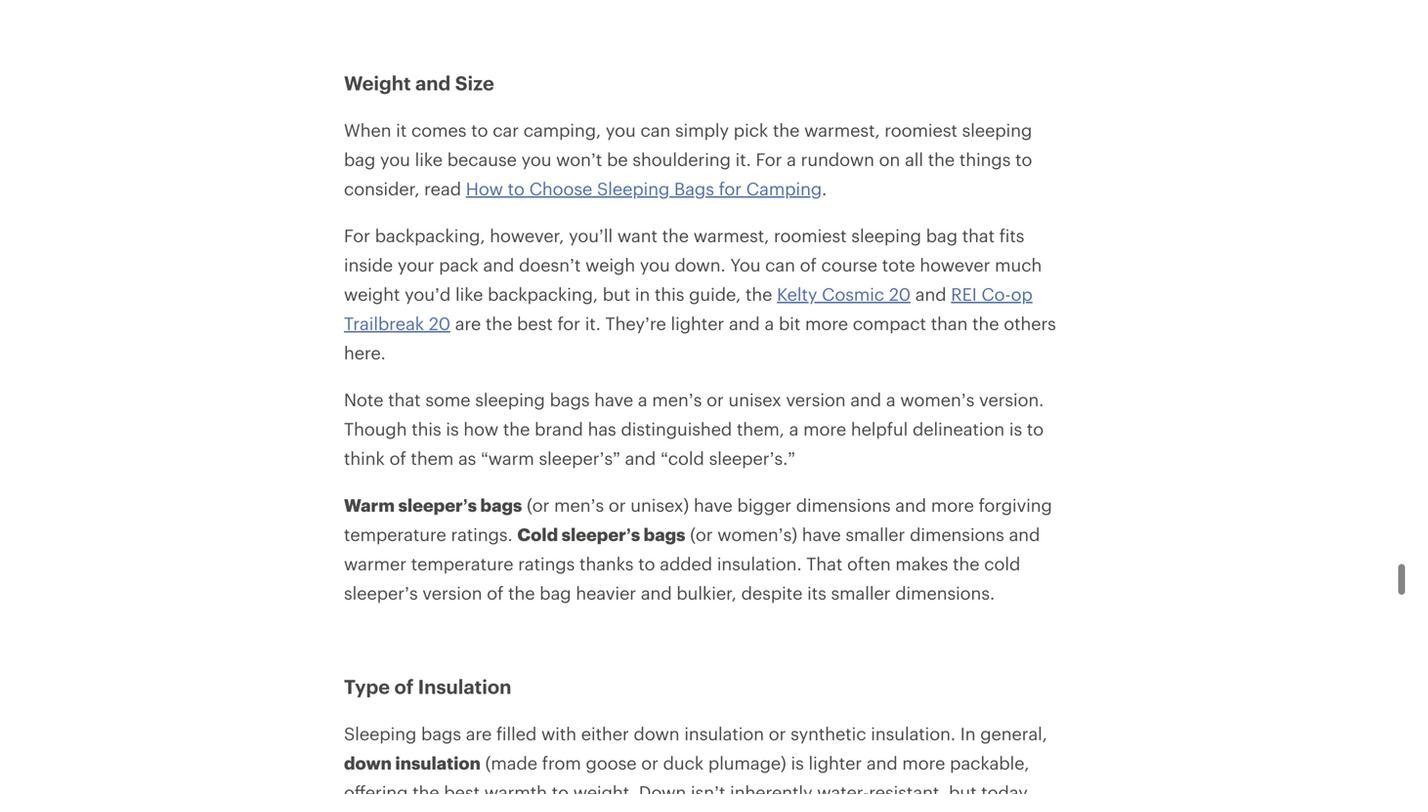 Task type: locate. For each thing, give the bounding box(es) containing it.
0 horizontal spatial backpacking,
[[375, 225, 485, 246]]

fits
[[1000, 225, 1025, 246]]

unisex
[[729, 390, 782, 410]]

down
[[634, 724, 680, 745], [344, 753, 392, 774]]

1 vertical spatial for
[[344, 225, 370, 246]]

of inside note that some sleeping bags have a men's or unisex version and a women's version. though this is how the brand has distinguished them, a more helpful delineation is to think of them as "warm sleeper's" and "cold sleeper's."
[[390, 448, 406, 469]]

1 vertical spatial for
[[558, 313, 581, 334]]

dimensions
[[796, 495, 891, 516], [910, 525, 1005, 545]]

and up resistant,
[[867, 753, 898, 774]]

bags
[[550, 390, 590, 410], [480, 495, 522, 516], [644, 525, 686, 545], [421, 724, 461, 745]]

0 vertical spatial for
[[719, 179, 742, 199]]

0 horizontal spatial it.
[[585, 313, 601, 334]]

0 vertical spatial for
[[756, 149, 782, 170]]

delineation
[[913, 419, 1005, 440]]

backpacking, down doesn't
[[488, 284, 598, 305]]

plumage)
[[709, 753, 787, 774]]

lighter up water-
[[809, 753, 862, 774]]

down up offering
[[344, 753, 392, 774]]

and right pack
[[483, 255, 515, 275]]

more inside (made from goose or duck plumage) is lighter and more packable, offering the best warmth to weight. down isn't inherently water-resistant, but today
[[903, 753, 946, 774]]

insulation
[[685, 724, 764, 745], [395, 753, 481, 774]]

sleeping up tote
[[852, 225, 922, 246]]

0 horizontal spatial version
[[423, 583, 482, 604]]

and down guide,
[[729, 313, 760, 334]]

1 horizontal spatial it.
[[736, 149, 751, 170]]

from
[[542, 753, 581, 774]]

a up the helpful
[[887, 390, 896, 410]]

0 horizontal spatial for
[[344, 225, 370, 246]]

and down forgiving
[[1009, 525, 1041, 545]]

bag down when
[[344, 149, 376, 170]]

1 vertical spatial insulation
[[395, 753, 481, 774]]

2 vertical spatial bag
[[540, 583, 571, 604]]

have up has
[[595, 390, 634, 410]]

more inside the (or men's or unisex) have bigger dimensions and more forgiving temperature ratings.
[[931, 495, 974, 516]]

of inside for backpacking, however, you'll want the warmest, roomiest sleeping bag that fits inside your pack and doesn't weigh you down. you can of course tote however much weight you'd like backpacking, but in this guide, the
[[800, 255, 817, 275]]

lighter inside (made from goose or duck plumage) is lighter and more packable, offering the best warmth to weight. down isn't inherently water-resistant, but today
[[809, 753, 862, 774]]

1 horizontal spatial like
[[456, 284, 483, 305]]

for up 'inside'
[[344, 225, 370, 246]]

a
[[787, 149, 797, 170], [765, 313, 774, 334], [638, 390, 648, 410], [887, 390, 896, 410], [789, 419, 799, 440]]

more up resistant,
[[903, 753, 946, 774]]

insulation. left in
[[871, 724, 956, 745]]

1 horizontal spatial insulation
[[685, 724, 764, 745]]

(or up added
[[690, 525, 713, 545]]

and left size
[[415, 71, 451, 94]]

rundown
[[801, 149, 875, 170]]

this inside note that some sleeping bags have a men's or unisex version and a women's version. though this is how the brand has distinguished them, a more helpful delineation is to think of them as "warm sleeper's" and "cold sleeper's."
[[412, 419, 442, 440]]

you up in
[[640, 255, 670, 275]]

sleeping down be on the left of the page
[[597, 179, 670, 199]]

and inside (made from goose or duck plumage) is lighter and more packable, offering the best warmth to weight. down isn't inherently water-resistant, but today
[[867, 753, 898, 774]]

to right how
[[508, 179, 525, 199]]

and up makes
[[896, 495, 927, 516]]

of
[[800, 255, 817, 275], [390, 448, 406, 469], [487, 583, 504, 604], [394, 676, 414, 699]]

a inside when it comes to car camping, you can simply pick the warmest, roomiest sleeping bag you like because you won't be shouldering it. for a rundown on all the things to consider, read
[[787, 149, 797, 170]]

simply
[[676, 120, 729, 140]]

1 horizontal spatial for
[[756, 149, 782, 170]]

bags
[[675, 179, 714, 199]]

1 horizontal spatial best
[[517, 313, 553, 334]]

0 horizontal spatial but
[[603, 284, 631, 305]]

roomiest inside for backpacking, however, you'll want the warmest, roomiest sleeping bag that fits inside your pack and doesn't weigh you down. you can of course tote however much weight you'd like backpacking, but in this guide, the
[[774, 225, 847, 246]]

more left forgiving
[[931, 495, 974, 516]]

duck
[[663, 753, 704, 774]]

its
[[808, 583, 827, 604]]

bag down ratings
[[540, 583, 571, 604]]

to down from
[[552, 783, 569, 795]]

the right all
[[928, 149, 955, 170]]

weight
[[344, 284, 400, 305]]

more down kelty cosmic 20 link
[[806, 313, 849, 334]]

1 vertical spatial warmest,
[[694, 225, 770, 246]]

0 horizontal spatial for
[[558, 313, 581, 334]]

1 horizontal spatial that
[[963, 225, 995, 246]]

how to choose sleeping bags for camping link
[[466, 179, 822, 199]]

sleeping down type
[[344, 724, 417, 745]]

for
[[719, 179, 742, 199], [558, 313, 581, 334]]

is down the 'version.'
[[1010, 419, 1023, 440]]

0 vertical spatial that
[[963, 225, 995, 246]]

but down packable,
[[949, 783, 977, 795]]

it. left they're
[[585, 313, 601, 334]]

a up distinguished
[[638, 390, 648, 410]]

a up camping
[[787, 149, 797, 170]]

insulation up plumage)
[[685, 724, 764, 745]]

cosmic
[[822, 284, 885, 305]]

1 horizontal spatial version
[[786, 390, 846, 410]]

0 vertical spatial version
[[786, 390, 846, 410]]

weight and size
[[344, 71, 494, 94]]

shouldering
[[633, 149, 731, 170]]

best
[[517, 313, 553, 334], [444, 783, 480, 795]]

sleeper's up thanks
[[562, 525, 640, 545]]

0 horizontal spatial can
[[641, 120, 671, 140]]

you
[[606, 120, 636, 140], [380, 149, 410, 170], [522, 149, 552, 170], [640, 255, 670, 275]]

0 horizontal spatial is
[[446, 419, 459, 440]]

but inside (made from goose or duck plumage) is lighter and more packable, offering the best warmth to weight. down isn't inherently water-resistant, but today
[[949, 783, 977, 795]]

cold
[[518, 525, 558, 545]]

(or for women's)
[[690, 525, 713, 545]]

to inside (made from goose or duck plumage) is lighter and more packable, offering the best warmth to weight. down isn't inherently water-resistant, but today
[[552, 783, 569, 795]]

it. down pick
[[736, 149, 751, 170]]

down
[[639, 783, 686, 795]]

thanks
[[580, 554, 634, 574]]

are down pack
[[455, 313, 481, 334]]

them,
[[737, 419, 785, 440]]

0 horizontal spatial sleeping
[[344, 724, 417, 745]]

temperature up "warmer"
[[344, 525, 446, 545]]

0 vertical spatial this
[[655, 284, 685, 305]]

1 vertical spatial 20
[[429, 313, 451, 334]]

to left added
[[639, 554, 655, 574]]

won't
[[556, 149, 602, 170]]

that
[[963, 225, 995, 246], [388, 390, 421, 410]]

compact
[[853, 313, 927, 334]]

1 horizontal spatial 20
[[889, 284, 911, 305]]

is left how
[[446, 419, 459, 440]]

0 horizontal spatial men's
[[554, 495, 604, 516]]

here.
[[344, 343, 386, 363]]

you up choose
[[522, 149, 552, 170]]

backpacking, up your at left top
[[375, 225, 485, 246]]

1 vertical spatial dimensions
[[910, 525, 1005, 545]]

1 horizontal spatial (or
[[690, 525, 713, 545]]

0 horizontal spatial dimensions
[[796, 495, 891, 516]]

1 vertical spatial like
[[456, 284, 483, 305]]

lighter down guide,
[[671, 313, 725, 334]]

this right in
[[655, 284, 685, 305]]

0 horizontal spatial that
[[388, 390, 421, 410]]

1 horizontal spatial lighter
[[809, 753, 862, 774]]

1 horizontal spatial men's
[[652, 390, 702, 410]]

1 vertical spatial are
[[466, 724, 492, 745]]

a inside are the best for it. they're lighter and a bit more compact than the others here.
[[765, 313, 774, 334]]

2 horizontal spatial have
[[802, 525, 841, 545]]

0 horizontal spatial this
[[412, 419, 442, 440]]

0 vertical spatial can
[[641, 120, 671, 140]]

1 vertical spatial sleeping
[[852, 225, 922, 246]]

but
[[603, 284, 631, 305], [949, 783, 977, 795]]

have
[[595, 390, 634, 410], [694, 495, 733, 516], [802, 525, 841, 545]]

(or up cold
[[527, 495, 550, 516]]

more left the helpful
[[804, 419, 847, 440]]

1 vertical spatial can
[[766, 255, 796, 275]]

sleeping bags are filled with either down insulation or synthetic insulation. in general, down insulation
[[344, 724, 1048, 774]]

bag inside for backpacking, however, you'll want the warmest, roomiest sleeping bag that fits inside your pack and doesn't weigh you down. you can of course tote however much weight you'd like backpacking, but in this guide, the
[[926, 225, 958, 246]]

like down pack
[[456, 284, 483, 305]]

are
[[455, 313, 481, 334], [466, 724, 492, 745]]

sleeper's down them
[[398, 495, 477, 516]]

sleeper's down "warmer"
[[344, 583, 418, 604]]

think
[[344, 448, 385, 469]]

0 vertical spatial temperature
[[344, 525, 446, 545]]

"warm
[[481, 448, 534, 469]]

this up them
[[412, 419, 442, 440]]

1 vertical spatial that
[[388, 390, 421, 410]]

the left cold
[[953, 554, 980, 574]]

type of insulation
[[344, 676, 512, 699]]

1 horizontal spatial insulation.
[[871, 724, 956, 745]]

as
[[458, 448, 476, 469]]

of inside (or women's) have smaller dimensions and warmer temperature ratings thanks to added insulation. that often makes the cold sleeper's version of the bag heavier and bulkier, despite its smaller dimensions.
[[487, 583, 504, 604]]

0 horizontal spatial like
[[415, 149, 443, 170]]

0 horizontal spatial (or
[[527, 495, 550, 516]]

you down it
[[380, 149, 410, 170]]

1 vertical spatial temperature
[[411, 554, 514, 574]]

version down ratings.
[[423, 583, 482, 604]]

are the best for it. they're lighter and a bit more compact than the others here.
[[344, 313, 1057, 363]]

2 vertical spatial sleeper's
[[344, 583, 418, 604]]

0 vertical spatial smaller
[[846, 525, 906, 545]]

1 vertical spatial men's
[[554, 495, 604, 516]]

is inside (made from goose or duck plumage) is lighter and more packable, offering the best warmth to weight. down isn't inherently water-resistant, but today
[[791, 753, 804, 774]]

roomiest up all
[[885, 120, 958, 140]]

20 down tote
[[889, 284, 911, 305]]

how
[[464, 419, 499, 440]]

0 vertical spatial warmest,
[[805, 120, 880, 140]]

1 vertical spatial bag
[[926, 225, 958, 246]]

0 horizontal spatial warmest,
[[694, 225, 770, 246]]

0 horizontal spatial have
[[595, 390, 634, 410]]

0 vertical spatial sleeping
[[597, 179, 670, 199]]

smaller up often
[[846, 525, 906, 545]]

you
[[731, 255, 761, 275]]

0 vertical spatial lighter
[[671, 313, 725, 334]]

is up the inherently
[[791, 753, 804, 774]]

backpacking,
[[375, 225, 485, 246], [488, 284, 598, 305]]

down up duck
[[634, 724, 680, 745]]

temperature inside (or women's) have smaller dimensions and warmer temperature ratings thanks to added insulation. that often makes the cold sleeper's version of the bag heavier and bulkier, despite its smaller dimensions.
[[411, 554, 514, 574]]

the right want
[[662, 225, 689, 246]]

sleeping up things
[[963, 120, 1033, 140]]

0 vertical spatial it.
[[736, 149, 751, 170]]

0 horizontal spatial down
[[344, 753, 392, 774]]

0 vertical spatial sleeper's
[[398, 495, 477, 516]]

sleeping
[[597, 179, 670, 199], [344, 724, 417, 745]]

that right note
[[388, 390, 421, 410]]

1 vertical spatial it.
[[585, 313, 601, 334]]

0 vertical spatial like
[[415, 149, 443, 170]]

1 vertical spatial insulation.
[[871, 724, 956, 745]]

version
[[786, 390, 846, 410], [423, 583, 482, 604]]

1 vertical spatial roomiest
[[774, 225, 847, 246]]

(or inside (or women's) have smaller dimensions and warmer temperature ratings thanks to added insulation. that often makes the cold sleeper's version of the bag heavier and bulkier, despite its smaller dimensions.
[[690, 525, 713, 545]]

bag inside when it comes to car camping, you can simply pick the warmest, roomiest sleeping bag you like because you won't be shouldering it. for a rundown on all the things to consider, read
[[344, 149, 376, 170]]

0 vertical spatial but
[[603, 284, 631, 305]]

however
[[920, 255, 991, 275]]

inside
[[344, 255, 393, 275]]

1 horizontal spatial is
[[791, 753, 804, 774]]

have inside note that some sleeping bags have a men's or unisex version and a women's version. though this is how the brand has distinguished them, a more helpful delineation is to think of them as "warm sleeper's" and "cold sleeper's."
[[595, 390, 634, 410]]

men's up cold sleeper's bags
[[554, 495, 604, 516]]

0 vertical spatial best
[[517, 313, 553, 334]]

0 horizontal spatial insulation.
[[717, 554, 802, 574]]

0 vertical spatial have
[[595, 390, 634, 410]]

or inside sleeping bags are filled with either down insulation or synthetic insulation. in general, down insulation
[[769, 724, 786, 745]]

for right bags
[[719, 179, 742, 199]]

1 horizontal spatial have
[[694, 495, 733, 516]]

can inside when it comes to car camping, you can simply pick the warmest, roomiest sleeping bag you like because you won't be shouldering it. for a rundown on all the things to consider, read
[[641, 120, 671, 140]]

the right offering
[[413, 783, 440, 795]]

0 horizontal spatial best
[[444, 783, 480, 795]]

warmest, up rundown
[[805, 120, 880, 140]]

roomiest up "course"
[[774, 225, 847, 246]]

it.
[[736, 149, 751, 170], [585, 313, 601, 334]]

0 horizontal spatial 20
[[429, 313, 451, 334]]

warmest, up you
[[694, 225, 770, 246]]

20 down the you'd
[[429, 313, 451, 334]]

0 horizontal spatial sleeping
[[475, 390, 545, 410]]

1 vertical spatial but
[[949, 783, 977, 795]]

weigh
[[586, 255, 636, 275]]

the down however,
[[486, 313, 513, 334]]

sleeper's for warm
[[398, 495, 477, 516]]

helpful
[[851, 419, 908, 440]]

roomiest inside when it comes to car camping, you can simply pick the warmest, roomiest sleeping bag you like because you won't be shouldering it. for a rundown on all the things to consider, read
[[885, 120, 958, 140]]

1 horizontal spatial can
[[766, 255, 796, 275]]

1 vertical spatial best
[[444, 783, 480, 795]]

sleeping inside sleeping bags are filled with either down insulation or synthetic insulation. in general, down insulation
[[344, 724, 417, 745]]

you'd
[[405, 284, 451, 305]]

bags up brand
[[550, 390, 590, 410]]

1 horizontal spatial warmest,
[[805, 120, 880, 140]]

version inside note that some sleeping bags have a men's or unisex version and a women's version. though this is how the brand has distinguished them, a more helpful delineation is to think of them as "warm sleeper's" and "cold sleeper's."
[[786, 390, 846, 410]]

of up kelty
[[800, 255, 817, 275]]

of right think
[[390, 448, 406, 469]]

like down comes at top left
[[415, 149, 443, 170]]

to inside note that some sleeping bags have a men's or unisex version and a women's version. though this is how the brand has distinguished them, a more helpful delineation is to think of them as "warm sleeper's" and "cold sleeper's."
[[1027, 419, 1044, 440]]

added
[[660, 554, 713, 574]]

can up 'shouldering'
[[641, 120, 671, 140]]

1 horizontal spatial roomiest
[[885, 120, 958, 140]]

a left bit
[[765, 313, 774, 334]]

for up camping
[[756, 149, 782, 170]]

2 vertical spatial sleeping
[[475, 390, 545, 410]]

the
[[773, 120, 800, 140], [928, 149, 955, 170], [662, 225, 689, 246], [746, 284, 773, 305], [486, 313, 513, 334], [973, 313, 1000, 334], [503, 419, 530, 440], [953, 554, 980, 574], [508, 583, 535, 604], [413, 783, 440, 795]]

brand
[[535, 419, 583, 440]]

sleeping
[[963, 120, 1033, 140], [852, 225, 922, 246], [475, 390, 545, 410]]

1 vertical spatial version
[[423, 583, 482, 604]]

for
[[756, 149, 782, 170], [344, 225, 370, 246]]

how to choose sleeping bags for camping .
[[466, 179, 827, 199]]

dimensions up makes
[[910, 525, 1005, 545]]

0 vertical spatial bag
[[344, 149, 376, 170]]

1 vertical spatial lighter
[[809, 753, 862, 774]]

or inside (made from goose or duck plumage) is lighter and more packable, offering the best warmth to weight. down isn't inherently water-resistant, but today
[[641, 753, 659, 774]]

or up "down"
[[641, 753, 659, 774]]

0 vertical spatial men's
[[652, 390, 702, 410]]

1 vertical spatial backpacking,
[[488, 284, 598, 305]]

bag inside (or women's) have smaller dimensions and warmer temperature ratings thanks to added insulation. that often makes the cold sleeper's version of the bag heavier and bulkier, despite its smaller dimensions.
[[540, 583, 571, 604]]

kelty cosmic 20 link
[[777, 284, 911, 305]]

1 horizontal spatial sleeping
[[852, 225, 922, 246]]

or left unisex
[[707, 390, 724, 410]]

bag up however
[[926, 225, 958, 246]]

0 vertical spatial insulation
[[685, 724, 764, 745]]

rei co-op trailbreak 20
[[344, 284, 1033, 334]]

more
[[806, 313, 849, 334], [804, 419, 847, 440], [931, 495, 974, 516], [903, 753, 946, 774]]

1 vertical spatial down
[[344, 753, 392, 774]]

bags down type of insulation
[[421, 724, 461, 745]]

to down the 'version.'
[[1027, 419, 1044, 440]]

1 horizontal spatial dimensions
[[910, 525, 1005, 545]]

sleeping inside when it comes to car camping, you can simply pick the warmest, roomiest sleeping bag you like because you won't be shouldering it. for a rundown on all the things to consider, read
[[963, 120, 1033, 140]]

warm sleeper's bags
[[344, 495, 522, 516]]

like inside when it comes to car camping, you can simply pick the warmest, roomiest sleeping bag you like because you won't be shouldering it. for a rundown on all the things to consider, read
[[415, 149, 443, 170]]

dimensions up that
[[796, 495, 891, 516]]

of down ratings.
[[487, 583, 504, 604]]

comes
[[412, 120, 467, 140]]

2 horizontal spatial sleeping
[[963, 120, 1033, 140]]

in
[[961, 724, 976, 745]]

the up "warm
[[503, 419, 530, 440]]

1 vertical spatial sleeper's
[[562, 525, 640, 545]]

20
[[889, 284, 911, 305], [429, 313, 451, 334]]

can up kelty
[[766, 255, 796, 275]]

0 horizontal spatial lighter
[[671, 313, 725, 334]]

bags up ratings.
[[480, 495, 522, 516]]

and left rei
[[916, 284, 947, 305]]

note
[[344, 390, 384, 410]]

1 horizontal spatial but
[[949, 783, 977, 795]]

sleeper's for cold
[[562, 525, 640, 545]]

best left warmth in the left of the page
[[444, 783, 480, 795]]

it. inside when it comes to car camping, you can simply pick the warmest, roomiest sleeping bag you like because you won't be shouldering it. for a rundown on all the things to consider, read
[[736, 149, 751, 170]]

men's
[[652, 390, 702, 410], [554, 495, 604, 516]]

ratings.
[[451, 525, 513, 545]]

(or inside the (or men's or unisex) have bigger dimensions and more forgiving temperature ratings.
[[527, 495, 550, 516]]

0 vertical spatial roomiest
[[885, 120, 958, 140]]

temperature inside the (or men's or unisex) have bigger dimensions and more forgiving temperature ratings.
[[344, 525, 446, 545]]

1 vertical spatial (or
[[690, 525, 713, 545]]

lighter inside are the best for it. they're lighter and a bit more compact than the others here.
[[671, 313, 725, 334]]

but left in
[[603, 284, 631, 305]]

men's up distinguished
[[652, 390, 702, 410]]

version right unisex
[[786, 390, 846, 410]]

like inside for backpacking, however, you'll want the warmest, roomiest sleeping bag that fits inside your pack and doesn't weigh you down. you can of course tote however much weight you'd like backpacking, but in this guide, the
[[456, 284, 483, 305]]

that inside for backpacking, however, you'll want the warmest, roomiest sleeping bag that fits inside your pack and doesn't weigh you down. you can of course tote however much weight you'd like backpacking, but in this guide, the
[[963, 225, 995, 246]]

for down doesn't
[[558, 313, 581, 334]]

for inside when it comes to car camping, you can simply pick the warmest, roomiest sleeping bag you like because you won't be shouldering it. for a rundown on all the things to consider, read
[[756, 149, 782, 170]]

sleeping up how
[[475, 390, 545, 410]]

0 vertical spatial 20
[[889, 284, 911, 305]]

insulation up offering
[[395, 753, 481, 774]]



Task type: vqa. For each thing, say whether or not it's contained in the screenshot.
the topmost (or
yes



Task type: describe. For each thing, give the bounding box(es) containing it.
and inside are the best for it. they're lighter and a bit more compact than the others here.
[[729, 313, 760, 334]]

0 vertical spatial backpacking,
[[375, 225, 485, 246]]

bit
[[779, 313, 801, 334]]

2 horizontal spatial is
[[1010, 419, 1023, 440]]

the down ratings
[[508, 583, 535, 604]]

packable,
[[950, 753, 1030, 774]]

dimensions inside (or women's) have smaller dimensions and warmer temperature ratings thanks to added insulation. that often makes the cold sleeper's version of the bag heavier and bulkier, despite its smaller dimensions.
[[910, 525, 1005, 545]]

kelty cosmic 20 and
[[777, 284, 951, 305]]

than
[[931, 313, 968, 334]]

heavier
[[576, 583, 636, 604]]

you'll
[[569, 225, 613, 246]]

rei
[[951, 284, 977, 305]]

down.
[[675, 255, 726, 275]]

version.
[[980, 390, 1044, 410]]

and inside the (or men's or unisex) have bigger dimensions and more forgiving temperature ratings.
[[896, 495, 927, 516]]

1 vertical spatial smaller
[[831, 583, 891, 604]]

on
[[879, 149, 901, 170]]

it
[[396, 120, 407, 140]]

with
[[542, 724, 577, 745]]

men's inside note that some sleeping bags have a men's or unisex version and a women's version. though this is how the brand has distinguished them, a more helpful delineation is to think of them as "warm sleeper's" and "cold sleeper's."
[[652, 390, 702, 410]]

it. inside are the best for it. they're lighter and a bit more compact than the others here.
[[585, 313, 601, 334]]

pack
[[439, 255, 479, 275]]

filled
[[497, 724, 537, 745]]

best inside are the best for it. they're lighter and a bit more compact than the others here.
[[517, 313, 553, 334]]

you up be on the left of the page
[[606, 120, 636, 140]]

some
[[426, 390, 471, 410]]

goose
[[586, 753, 637, 774]]

have inside the (or men's or unisex) have bigger dimensions and more forgiving temperature ratings.
[[694, 495, 733, 516]]

or inside note that some sleeping bags have a men's or unisex version and a women's version. though this is how the brand has distinguished them, a more helpful delineation is to think of them as "warm sleeper's" and "cold sleeper's."
[[707, 390, 724, 410]]

all
[[905, 149, 924, 170]]

men's inside the (or men's or unisex) have bigger dimensions and more forgiving temperature ratings.
[[554, 495, 604, 516]]

insulation
[[418, 676, 512, 699]]

course
[[822, 255, 878, 275]]

camping,
[[524, 120, 601, 140]]

(or for men's
[[527, 495, 550, 516]]

offering
[[344, 783, 408, 795]]

makes
[[896, 554, 949, 574]]

or inside the (or men's or unisex) have bigger dimensions and more forgiving temperature ratings.
[[609, 495, 626, 516]]

to inside (or women's) have smaller dimensions and warmer temperature ratings thanks to added insulation. that often makes the cold sleeper's version of the bag heavier and bulkier, despite its smaller dimensions.
[[639, 554, 655, 574]]

for inside for backpacking, however, you'll want the warmest, roomiest sleeping bag that fits inside your pack and doesn't weigh you down. you can of course tote however much weight you'd like backpacking, but in this guide, the
[[344, 225, 370, 246]]

that inside note that some sleeping bags have a men's or unisex version and a women's version. though this is how the brand has distinguished them, a more helpful delineation is to think of them as "warm sleeper's" and "cold sleeper's."
[[388, 390, 421, 410]]

consider,
[[344, 179, 420, 199]]

them
[[411, 448, 454, 469]]

the down you
[[746, 284, 773, 305]]

want
[[618, 225, 658, 246]]

weight.
[[574, 783, 635, 795]]

size
[[455, 71, 494, 94]]

bags inside sleeping bags are filled with either down insulation or synthetic insulation. in general, down insulation
[[421, 724, 461, 745]]

and inside for backpacking, however, you'll want the warmest, roomiest sleeping bag that fits inside your pack and doesn't weigh you down. you can of course tote however much weight you'd like backpacking, but in this guide, the
[[483, 255, 515, 275]]

sleeping inside note that some sleeping bags have a men's or unisex version and a women's version. though this is how the brand has distinguished them, a more helpful delineation is to think of them as "warm sleeper's" and "cold sleeper's."
[[475, 390, 545, 410]]

(or men's or unisex) have bigger dimensions and more forgiving temperature ratings.
[[344, 495, 1053, 545]]

insulation. inside sleeping bags are filled with either down insulation or synthetic insulation. in general, down insulation
[[871, 724, 956, 745]]

warmest, inside when it comes to car camping, you can simply pick the warmest, roomiest sleeping bag you like because you won't be shouldering it. for a rundown on all the things to consider, read
[[805, 120, 880, 140]]

though
[[344, 419, 407, 440]]

20 inside rei co-op trailbreak 20
[[429, 313, 451, 334]]

ratings
[[518, 554, 575, 574]]

best inside (made from goose or duck plumage) is lighter and more packable, offering the best warmth to weight. down isn't inherently water-resistant, but today
[[444, 783, 480, 795]]

the inside note that some sleeping bags have a men's or unisex version and a women's version. though this is how the brand has distinguished them, a more helpful delineation is to think of them as "warm sleeper's" and "cold sleeper's."
[[503, 419, 530, 440]]

to left car at the left of page
[[471, 120, 488, 140]]

type
[[344, 676, 390, 699]]

women's
[[901, 390, 975, 410]]

choose
[[530, 179, 593, 199]]

be
[[607, 149, 628, 170]]

distinguished
[[621, 419, 732, 440]]

bags inside note that some sleeping bags have a men's or unisex version and a women's version. though this is how the brand has distinguished them, a more helpful delineation is to think of them as "warm sleeper's" and "cold sleeper's."
[[550, 390, 590, 410]]

more inside are the best for it. they're lighter and a bit more compact than the others here.
[[806, 313, 849, 334]]

are inside sleeping bags are filled with either down insulation or synthetic insulation. in general, down insulation
[[466, 724, 492, 745]]

more inside note that some sleeping bags have a men's or unisex version and a women's version. though this is how the brand has distinguished them, a more helpful delineation is to think of them as "warm sleeper's" and "cold sleeper's."
[[804, 419, 847, 440]]

sleeping inside for backpacking, however, you'll want the warmest, roomiest sleeping bag that fits inside your pack and doesn't weigh you down. you can of course tote however much weight you'd like backpacking, but in this guide, the
[[852, 225, 922, 246]]

for backpacking, however, you'll want the warmest, roomiest sleeping bag that fits inside your pack and doesn't weigh you down. you can of course tote however much weight you'd like backpacking, but in this guide, the
[[344, 225, 1042, 305]]

and down added
[[641, 583, 672, 604]]

and up the helpful
[[851, 390, 882, 410]]

(made
[[485, 753, 538, 774]]

car
[[493, 120, 519, 140]]

a right them, at bottom right
[[789, 419, 799, 440]]

because
[[448, 149, 517, 170]]

warm
[[344, 495, 395, 516]]

1 horizontal spatial down
[[634, 724, 680, 745]]

in
[[635, 284, 650, 305]]

"cold
[[661, 448, 705, 469]]

cold
[[985, 554, 1021, 574]]

the down co-
[[973, 313, 1000, 334]]

this inside for backpacking, however, you'll want the warmest, roomiest sleeping bag that fits inside your pack and doesn't weigh you down. you can of course tote however much weight you'd like backpacking, but in this guide, the
[[655, 284, 685, 305]]

can inside for backpacking, however, you'll want the warmest, roomiest sleeping bag that fits inside your pack and doesn't weigh you down. you can of course tote however much weight you'd like backpacking, but in this guide, the
[[766, 255, 796, 275]]

water-
[[818, 783, 869, 795]]

and left "cold
[[625, 448, 656, 469]]

rei co-op trailbreak 20 link
[[344, 284, 1033, 334]]

bags down the unisex)
[[644, 525, 686, 545]]

of right type
[[394, 676, 414, 699]]

when
[[344, 120, 391, 140]]

however,
[[490, 225, 564, 246]]

the right pick
[[773, 120, 800, 140]]

you inside for backpacking, however, you'll want the warmest, roomiest sleeping bag that fits inside your pack and doesn't weigh you down. you can of course tote however much weight you'd like backpacking, but in this guide, the
[[640, 255, 670, 275]]

version inside (or women's) have smaller dimensions and warmer temperature ratings thanks to added insulation. that often makes the cold sleeper's version of the bag heavier and bulkier, despite its smaller dimensions.
[[423, 583, 482, 604]]

dimensions inside the (or men's or unisex) have bigger dimensions and more forgiving temperature ratings.
[[796, 495, 891, 516]]

warmest, inside for backpacking, however, you'll want the warmest, roomiest sleeping bag that fits inside your pack and doesn't weigh you down. you can of course tote however much weight you'd like backpacking, but in this guide, the
[[694, 225, 770, 246]]

forgiving
[[979, 495, 1053, 516]]

warmth
[[485, 783, 547, 795]]

guide,
[[689, 284, 741, 305]]

they're
[[606, 313, 666, 334]]

bulkier,
[[677, 583, 737, 604]]

doesn't
[[519, 255, 581, 275]]

.
[[822, 179, 827, 199]]

general,
[[981, 724, 1048, 745]]

unisex)
[[631, 495, 689, 516]]

1 horizontal spatial backpacking,
[[488, 284, 598, 305]]

isn't
[[691, 783, 726, 795]]

to right things
[[1016, 149, 1033, 170]]

tote
[[882, 255, 916, 275]]

1 horizontal spatial sleeping
[[597, 179, 670, 199]]

pick
[[734, 120, 769, 140]]

much
[[995, 255, 1042, 275]]

are inside are the best for it. they're lighter and a bit more compact than the others here.
[[455, 313, 481, 334]]

but inside for backpacking, however, you'll want the warmest, roomiest sleeping bag that fits inside your pack and doesn't weigh you down. you can of course tote however much weight you'd like backpacking, but in this guide, the
[[603, 284, 631, 305]]

trailbreak
[[344, 313, 424, 334]]

insulation. inside (or women's) have smaller dimensions and warmer temperature ratings thanks to added insulation. that often makes the cold sleeper's version of the bag heavier and bulkier, despite its smaller dimensions.
[[717, 554, 802, 574]]

op
[[1011, 284, 1033, 305]]

when it comes to car camping, you can simply pick the warmest, roomiest sleeping bag you like because you won't be shouldering it. for a rundown on all the things to consider, read
[[344, 120, 1033, 199]]

weight
[[344, 71, 411, 94]]

for inside are the best for it. they're lighter and a bit more compact than the others here.
[[558, 313, 581, 334]]

things
[[960, 149, 1011, 170]]

sleeper's inside (or women's) have smaller dimensions and warmer temperature ratings thanks to added insulation. that often makes the cold sleeper's version of the bag heavier and bulkier, despite its smaller dimensions.
[[344, 583, 418, 604]]

despite
[[742, 583, 803, 604]]

have inside (or women's) have smaller dimensions and warmer temperature ratings thanks to added insulation. that often makes the cold sleeper's version of the bag heavier and bulkier, despite its smaller dimensions.
[[802, 525, 841, 545]]

often
[[848, 554, 891, 574]]

bigger
[[738, 495, 792, 516]]

resistant,
[[869, 783, 945, 795]]

warmer
[[344, 554, 407, 574]]

women's)
[[718, 525, 798, 545]]

inherently
[[730, 783, 813, 795]]

(made from goose or duck plumage) is lighter and more packable, offering the best warmth to weight. down isn't inherently water-resistant, but today
[[344, 753, 1046, 795]]

the inside (made from goose or duck plumage) is lighter and more packable, offering the best warmth to weight. down isn't inherently water-resistant, but today
[[413, 783, 440, 795]]

sleeper's."
[[709, 448, 796, 469]]



